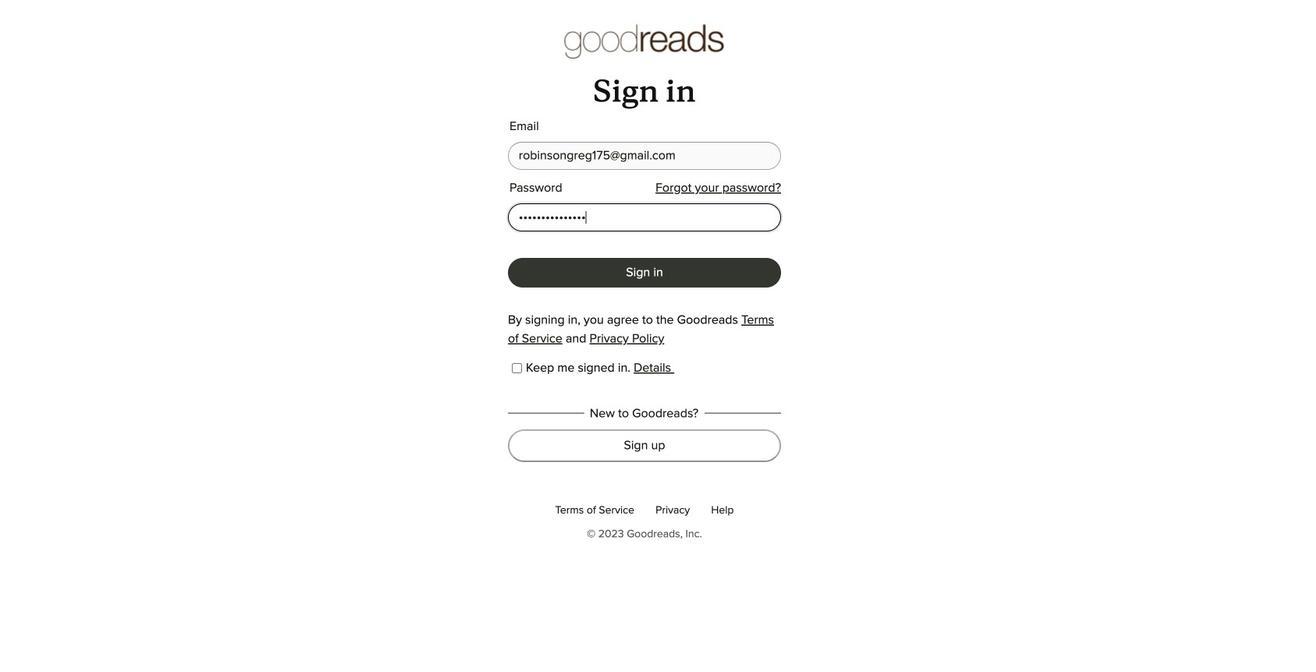 Task type: locate. For each thing, give the bounding box(es) containing it.
None email field
[[508, 142, 781, 170]]

None submit
[[508, 258, 781, 288]]

None checkbox
[[512, 364, 522, 374]]

None password field
[[508, 204, 781, 232]]



Task type: describe. For each thing, give the bounding box(es) containing it.
goodreads image
[[565, 23, 725, 61]]



Task type: vqa. For each thing, say whether or not it's contained in the screenshot.
sky in the in this sexy, breathtaking sequel to the #1 bestsellers house of earth and blood and house of sky and breath, sarah j. maas's crescent city series reaches new heights as bryce and hunt's world is brought to the brink of collapse-with its future resting on their shoulders.
no



